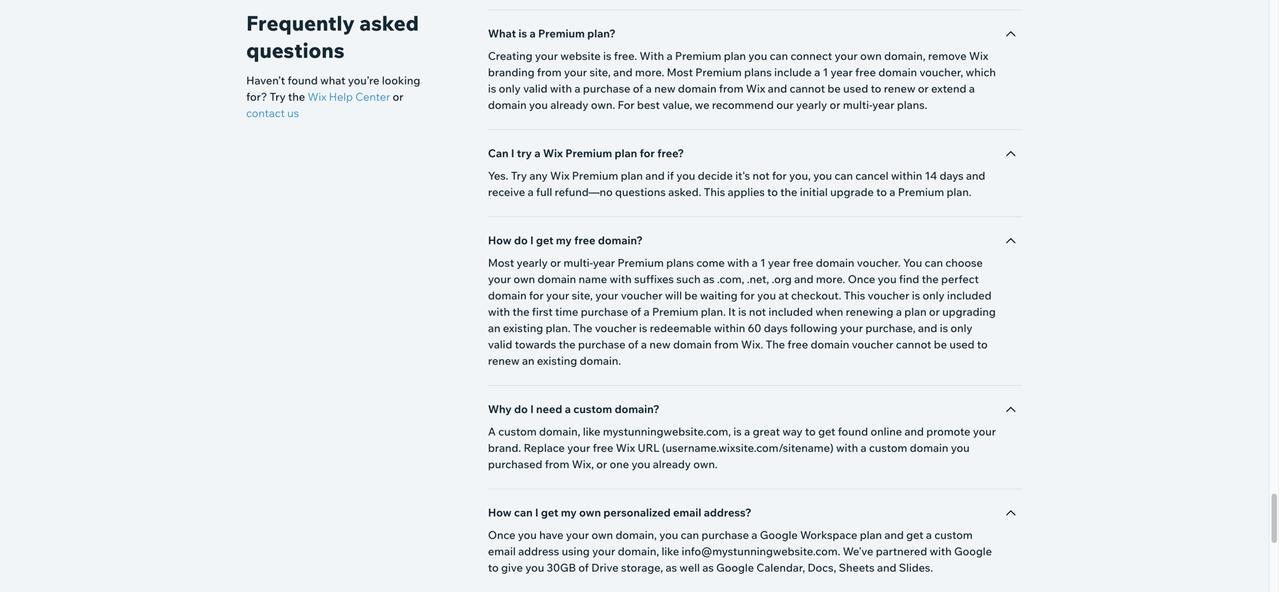Task type: locate. For each thing, give the bounding box(es) containing it.
0 horizontal spatial own.
[[591, 98, 615, 112]]

2 do from the top
[[514, 403, 528, 416]]

do
[[514, 234, 528, 247], [514, 403, 528, 416]]

most down how do i get my free domain?
[[488, 256, 514, 270]]

0 horizontal spatial yearly
[[517, 256, 548, 270]]

following
[[790, 322, 838, 335]]

domain, up voucher,
[[885, 49, 926, 63]]

0 vertical spatial cannot
[[790, 82, 825, 95]]

cancel
[[856, 169, 889, 183]]

domain.
[[580, 354, 621, 368]]

0 vertical spatial plan.
[[947, 185, 972, 199]]

domain, up storage,
[[618, 545, 659, 559]]

try
[[517, 146, 532, 160]]

1 up .net,
[[760, 256, 766, 270]]

1 horizontal spatial plans
[[744, 65, 772, 79]]

how
[[488, 234, 512, 247], [488, 506, 512, 520]]

like
[[583, 425, 601, 439], [662, 545, 679, 559]]

contact us link
[[246, 105, 299, 121]]

of
[[633, 82, 644, 95], [631, 305, 641, 319], [628, 338, 639, 352], [579, 561, 589, 575]]

1 horizontal spatial renew
[[884, 82, 916, 95]]

1
[[823, 65, 828, 79], [760, 256, 766, 270]]

0 vertical spatial more.
[[635, 65, 665, 79]]

the left first
[[513, 305, 530, 319]]

1 horizontal spatial this
[[844, 289, 866, 303]]

0 vertical spatial my
[[556, 234, 572, 247]]

1 vertical spatial email
[[488, 545, 516, 559]]

0 vertical spatial within
[[891, 169, 923, 183]]

multi- left plans.
[[843, 98, 873, 112]]

can up include
[[770, 49, 788, 63]]

calendar,
[[757, 561, 805, 575]]

domain?
[[598, 234, 643, 247], [615, 403, 660, 416]]

be
[[828, 82, 841, 95], [685, 289, 698, 303], [934, 338, 947, 352]]

2 horizontal spatial be
[[934, 338, 947, 352]]

own right connect at the top right of the page
[[861, 49, 882, 63]]

0 vertical spatial included
[[947, 289, 992, 303]]

included down at
[[769, 305, 813, 319]]

wix
[[969, 49, 989, 63], [746, 82, 766, 95], [308, 90, 327, 104], [543, 146, 563, 160], [550, 169, 570, 183], [616, 442, 635, 455]]

is right it
[[738, 305, 747, 319]]

be down the upgrading
[[934, 338, 947, 352]]

1 inside most yearly or multi-year premium plans come with a 1 year free domain voucher. you can choose your own domain name with suffixes such as .com, .net, .org and more. once you find the perfect domain for your site, your voucher will be waiting for you at checkout. this voucher is only included with the first time purchase of a premium plan. it is not included when renewing a plan or upgrading an existing plan. the voucher is redeemable within 60 days following your purchase, and is only valid towards the purchase of a new domain from wix. the free domain voucher cannot be used to renew an existing domain.
[[760, 256, 766, 270]]

1 vertical spatial within
[[714, 322, 746, 335]]

0 horizontal spatial multi-
[[564, 256, 593, 270]]

1 vertical spatial domain?
[[615, 403, 660, 416]]

0 horizontal spatial google
[[717, 561, 754, 575]]

1 horizontal spatial questions
[[615, 185, 666, 199]]

most inside most yearly or multi-year premium plans come with a 1 year free domain voucher. you can choose your own domain name with suffixes such as .com, .net, .org and more. once you find the perfect domain for your site, your voucher will be waiting for you at checkout. this voucher is only included with the first time purchase of a premium plan. it is not included when renewing a plan or upgrading an existing plan. the voucher is redeemable within 60 days following your purchase, and is only valid towards the purchase of a new domain from wix. the free domain voucher cannot be used to renew an existing domain.
[[488, 256, 514, 270]]

year
[[831, 65, 853, 79], [873, 98, 895, 112], [593, 256, 615, 270], [768, 256, 791, 270]]

is inside the a custom domain, like mystunningwebsite.com, is a great way to get found online and promote your brand. replace your free wix url (username.wixsite.com/sitename) with a custom domain you purchased from wix, or one you already own.
[[734, 425, 742, 439]]

1 horizontal spatial within
[[891, 169, 923, 183]]

plan inside creating your website is free. with a premium plan you can connect your own domain, remove wix branding from your site, and more. most premium plans include a 1 year free domain voucher, which is only valid with a purchase of a new domain from wix and cannot be used to renew or extend a domain you already own. for best value, we recommend our yearly or multi-year plans.
[[724, 49, 746, 63]]

try
[[270, 90, 286, 104], [511, 169, 527, 183]]

purchase down "address?"
[[702, 529, 749, 542]]

found left what
[[288, 74, 318, 87]]

i down any
[[530, 234, 534, 247]]

with inside "once you have your own domain, you can purchase a google workspace plan and get a custom email address using your domain, like info@mystunningwebsite.com. we've partnered with google to give you 30gb of drive storage, as well as google calendar, docs, sheets and slides."
[[930, 545, 952, 559]]

existing down towards
[[537, 354, 577, 368]]

email
[[673, 506, 702, 520], [488, 545, 516, 559]]

domain, up replace
[[539, 425, 581, 439]]

1 vertical spatial site,
[[572, 289, 593, 303]]

0 vertical spatial be
[[828, 82, 841, 95]]

i up address
[[535, 506, 539, 520]]

1 vertical spatial do
[[514, 403, 528, 416]]

0 horizontal spatial plan.
[[546, 322, 571, 335]]

site, down name
[[572, 289, 593, 303]]

0 horizontal spatial days
[[764, 322, 788, 335]]

can up well on the right bottom
[[681, 529, 699, 542]]

plan. inside yes. try any wix premium plan and if you decide it's not for you, you can cancel within 14 days and receive a full refund—no questions asked. this applies to the initial upgrade to a premium plan.
[[947, 185, 972, 199]]

plan up the recommend
[[724, 49, 746, 63]]

this inside yes. try any wix premium plan and if you decide it's not for you, you can cancel within 14 days and receive a full refund—no questions asked. this applies to the initial upgrade to a premium plan.
[[704, 185, 725, 199]]

1 horizontal spatial multi-
[[843, 98, 873, 112]]

to inside most yearly or multi-year premium plans come with a 1 year free domain voucher. you can choose your own domain name with suffixes such as .com, .net, .org and more. once you find the perfect domain for your site, your voucher will be waiting for you at checkout. this voucher is only included with the first time purchase of a premium plan. it is not included when renewing a plan or upgrading an existing plan. the voucher is redeemable within 60 days following your purchase, and is only valid towards the purchase of a new domain from wix. the free domain voucher cannot be used to renew an existing domain.
[[977, 338, 988, 352]]

renew inside most yearly or multi-year premium plans come with a 1 year free domain voucher. you can choose your own domain name with suffixes such as .com, .net, .org and more. once you find the perfect domain for your site, your voucher will be waiting for you at checkout. this voucher is only included with the first time purchase of a premium plan. it is not included when renewing a plan or upgrading an existing plan. the voucher is redeemable within 60 days following your purchase, and is only valid towards the purchase of a new domain from wix. the free domain voucher cannot be used to renew an existing domain.
[[488, 354, 520, 368]]

how for how do i get my free domain?
[[488, 234, 512, 247]]

own up first
[[514, 273, 535, 286]]

.net,
[[747, 273, 769, 286]]

site, down website
[[590, 65, 611, 79]]

is up (username.wixsite.com/sitename)
[[734, 425, 742, 439]]

domain up towards
[[488, 289, 527, 303]]

not up 60
[[749, 305, 766, 319]]

0 horizontal spatial cannot
[[790, 82, 825, 95]]

first
[[532, 305, 553, 319]]

1 vertical spatial already
[[653, 458, 691, 471]]

custom
[[574, 403, 612, 416], [498, 425, 537, 439], [869, 442, 908, 455], [935, 529, 973, 542]]

1 vertical spatial most
[[488, 256, 514, 270]]

0 vertical spatial used
[[843, 82, 869, 95]]

2 vertical spatial google
[[717, 561, 754, 575]]

2 vertical spatial be
[[934, 338, 947, 352]]

you up the initial
[[814, 169, 832, 183]]

questions down frequently
[[246, 37, 345, 63]]

0 horizontal spatial within
[[714, 322, 746, 335]]

1 horizontal spatial used
[[950, 338, 975, 352]]

sheets
[[839, 561, 875, 575]]

1 vertical spatial once
[[488, 529, 516, 542]]

own.
[[591, 98, 615, 112], [694, 458, 718, 471]]

domain down branding in the top left of the page
[[488, 98, 527, 112]]

0 horizontal spatial plans
[[667, 256, 694, 270]]

1 horizontal spatial valid
[[523, 82, 548, 95]]

frequently asked questions
[[246, 10, 419, 63]]

plan?
[[588, 27, 616, 40]]

multi- inside creating your website is free. with a premium plan you can connect your own domain, remove wix branding from your site, and more. most premium plans include a 1 year free domain voucher, which is only valid with a purchase of a new domain from wix and cannot be used to renew or extend a domain you already own. for best value, we recommend our yearly or multi-year plans.
[[843, 98, 873, 112]]

docs,
[[808, 561, 837, 575]]

0 horizontal spatial once
[[488, 529, 516, 542]]

1 horizontal spatial found
[[838, 425, 868, 439]]

cannot inside creating your website is free. with a premium plan you can connect your own domain, remove wix branding from your site, and more. most premium plans include a 1 year free domain voucher, which is only valid with a purchase of a new domain from wix and cannot be used to renew or extend a domain you already own. for best value, we recommend our yearly or multi-year plans.
[[790, 82, 825, 95]]

as inside most yearly or multi-year premium plans come with a 1 year free domain voucher. you can choose your own domain name with suffixes such as .com, .net, .org and more. once you find the perfect domain for your site, your voucher will be waiting for you at checkout. this voucher is only included with the first time purchase of a premium plan. it is not included when renewing a plan or upgrading an existing plan. the voucher is redeemable within 60 days following your purchase, and is only valid towards the purchase of a new domain from wix. the free domain voucher cannot be used to renew an existing domain.
[[703, 273, 715, 286]]

applies
[[728, 185, 765, 199]]

to
[[871, 82, 882, 95], [768, 185, 778, 199], [877, 185, 887, 199], [977, 338, 988, 352], [805, 425, 816, 439], [488, 561, 499, 575]]

cannot down include
[[790, 82, 825, 95]]

you right if
[[677, 169, 696, 183]]

upgrade
[[831, 185, 874, 199]]

own. inside the a custom domain, like mystunningwebsite.com, is a great way to get found online and promote your brand. replace your free wix url (username.wixsite.com/sitename) with a custom domain you purchased from wix, or one you already own.
[[694, 458, 718, 471]]

my up have
[[561, 506, 577, 520]]

already
[[551, 98, 589, 112], [653, 458, 691, 471]]

wix inside yes. try any wix premium plan and if you decide it's not for you, you can cancel within 14 days and receive a full refund—no questions asked. this applies to the initial upgrade to a premium plan.
[[550, 169, 570, 183]]

i for how do i get my free domain?
[[530, 234, 534, 247]]

cannot down purchase,
[[896, 338, 932, 352]]

get
[[536, 234, 554, 247], [818, 425, 836, 439], [541, 506, 559, 520], [907, 529, 924, 542]]

how can i get my own personalized email address?
[[488, 506, 752, 520]]

yes.
[[488, 169, 509, 183]]

multi-
[[843, 98, 873, 112], [564, 256, 593, 270]]

get up partnered
[[907, 529, 924, 542]]

1 how from the top
[[488, 234, 512, 247]]

valid down branding in the top left of the page
[[523, 82, 548, 95]]

when
[[816, 305, 844, 319]]

1 down connect at the top right of the page
[[823, 65, 828, 79]]

this
[[704, 185, 725, 199], [844, 289, 866, 303]]

voucher.
[[857, 256, 901, 270]]

0 horizontal spatial the
[[573, 322, 593, 335]]

0 vertical spatial not
[[753, 169, 770, 183]]

as
[[703, 273, 715, 286], [666, 561, 677, 575], [703, 561, 714, 575]]

voucher
[[621, 289, 663, 303], [868, 289, 910, 303], [595, 322, 637, 335], [852, 338, 894, 352]]

once you have your own domain, you can purchase a google workspace plan and get a custom email address using your domain, like info@mystunningwebsite.com. we've partnered with google to give you 30gb of drive storage, as well as google calendar, docs, sheets and slides.
[[488, 529, 992, 575]]

new inside creating your website is free. with a premium plan you can connect your own domain, remove wix branding from your site, and more. most premium plans include a 1 year free domain voucher, which is only valid with a purchase of a new domain from wix and cannot be used to renew or extend a domain you already own. for best value, we recommend our yearly or multi-year plans.
[[654, 82, 676, 95]]

drive
[[592, 561, 619, 575]]

0 vertical spatial like
[[583, 425, 601, 439]]

1 vertical spatial renew
[[488, 354, 520, 368]]

can
[[488, 146, 509, 160]]

or inside try the wix help center or contact us
[[393, 90, 404, 104]]

0 vertical spatial once
[[848, 273, 876, 286]]

get inside "once you have your own domain, you can purchase a google workspace plan and get a custom email address using your domain, like info@mystunningwebsite.com. we've partnered with google to give you 30gb of drive storage, as well as google calendar, docs, sheets and slides."
[[907, 529, 924, 542]]

0 vertical spatial site,
[[590, 65, 611, 79]]

found
[[288, 74, 318, 87], [838, 425, 868, 439]]

0 vertical spatial days
[[940, 169, 964, 183]]

is down 'find'
[[912, 289, 921, 303]]

1 vertical spatial how
[[488, 506, 512, 520]]

to inside creating your website is free. with a premium plan you can connect your own domain, remove wix branding from your site, and more. most premium plans include a 1 year free domain voucher, which is only valid with a purchase of a new domain from wix and cannot be used to renew or extend a domain you already own. for best value, we recommend our yearly or multi-year plans.
[[871, 82, 882, 95]]

domain, inside the a custom domain, like mystunningwebsite.com, is a great way to get found online and promote your brand. replace your free wix url (username.wixsite.com/sitename) with a custom domain you purchased from wix, or one you already own.
[[539, 425, 581, 439]]

google
[[760, 529, 798, 542], [955, 545, 992, 559], [717, 561, 754, 575]]

0 vertical spatial yearly
[[796, 98, 828, 112]]

i for how can i get my own personalized email address?
[[535, 506, 539, 520]]

used inside creating your website is free. with a premium plan you can connect your own domain, remove wix branding from your site, and more. most premium plans include a 1 year free domain voucher, which is only valid with a purchase of a new domain from wix and cannot be used to renew or extend a domain you already own. for best value, we recommend our yearly or multi-year plans.
[[843, 82, 869, 95]]

redeemable
[[650, 322, 712, 335]]

and inside the a custom domain, like mystunningwebsite.com, is a great way to get found online and promote your brand. replace your free wix url (username.wixsite.com/sitename) with a custom domain you purchased from wix, or one you already own.
[[905, 425, 924, 439]]

1 vertical spatial own.
[[694, 458, 718, 471]]

plan.
[[947, 185, 972, 199], [701, 305, 726, 319], [546, 322, 571, 335]]

own inside "once you have your own domain, you can purchase a google workspace plan and get a custom email address using your domain, like info@mystunningwebsite.com. we've partnered with google to give you 30gb of drive storage, as well as google calendar, docs, sheets and slides."
[[592, 529, 613, 542]]

0 vertical spatial do
[[514, 234, 528, 247]]

email inside "once you have your own domain, you can purchase a google workspace plan and get a custom email address using your domain, like info@mystunningwebsite.com. we've partnered with google to give you 30gb of drive storage, as well as google calendar, docs, sheets and slides."
[[488, 545, 516, 559]]

0 horizontal spatial renew
[[488, 354, 520, 368]]

to inside the a custom domain, like mystunningwebsite.com, is a great way to get found online and promote your brand. replace your free wix url (username.wixsite.com/sitename) with a custom domain you purchased from wix, or one you already own.
[[805, 425, 816, 439]]

once up give
[[488, 529, 516, 542]]

try inside try the wix help center or contact us
[[270, 90, 286, 104]]

frequently
[[246, 10, 355, 36]]

include
[[775, 65, 812, 79]]

you're
[[348, 74, 380, 87]]

1 horizontal spatial google
[[760, 529, 798, 542]]

1 vertical spatial be
[[685, 289, 698, 303]]

can right you
[[925, 256, 943, 270]]

with inside creating your website is free. with a premium plan you can connect your own domain, remove wix branding from your site, and more. most premium plans include a 1 year free domain voucher, which is only valid with a purchase of a new domain from wix and cannot be used to renew or extend a domain you already own. for best value, we recommend our yearly or multi-year plans.
[[550, 82, 572, 95]]

address?
[[704, 506, 752, 520]]

1 horizontal spatial own.
[[694, 458, 718, 471]]

my down refund—no
[[556, 234, 572, 247]]

1 vertical spatial days
[[764, 322, 788, 335]]

plans up such
[[667, 256, 694, 270]]

0 horizontal spatial try
[[270, 90, 286, 104]]

0 vertical spatial questions
[[246, 37, 345, 63]]

plans.
[[897, 98, 928, 112]]

found inside haven't found what you're looking for?
[[288, 74, 318, 87]]

0 vertical spatial found
[[288, 74, 318, 87]]

and down free.
[[613, 65, 633, 79]]

2 horizontal spatial only
[[951, 322, 973, 335]]

the
[[573, 322, 593, 335], [766, 338, 785, 352]]

within
[[891, 169, 923, 183], [714, 322, 746, 335]]

1 vertical spatial like
[[662, 545, 679, 559]]

try left any
[[511, 169, 527, 183]]

0 vertical spatial how
[[488, 234, 512, 247]]

new
[[654, 82, 676, 95], [650, 338, 671, 352]]

purchased
[[488, 458, 543, 471]]

is
[[519, 27, 527, 40], [603, 49, 612, 63], [488, 82, 496, 95], [912, 289, 921, 303], [738, 305, 747, 319], [639, 322, 648, 335], [940, 322, 948, 335], [734, 425, 742, 439]]

0 horizontal spatial found
[[288, 74, 318, 87]]

branding
[[488, 65, 535, 79]]

new up value,
[[654, 82, 676, 95]]

1 vertical spatial google
[[955, 545, 992, 559]]

year left plans.
[[873, 98, 895, 112]]

0 vertical spatial try
[[270, 90, 286, 104]]

1 vertical spatial an
[[522, 354, 535, 368]]

0 vertical spatial domain?
[[598, 234, 643, 247]]

1 vertical spatial the
[[766, 338, 785, 352]]

wix down what
[[308, 90, 327, 104]]

from
[[537, 65, 562, 79], [719, 82, 744, 95], [714, 338, 739, 352], [545, 458, 570, 471]]

promote
[[927, 425, 971, 439]]

1 horizontal spatial an
[[522, 354, 535, 368]]

most inside creating your website is free. with a premium plan you can connect your own domain, remove wix branding from your site, and more. most premium plans include a 1 year free domain voucher, which is only valid with a purchase of a new domain from wix and cannot be used to renew or extend a domain you already own. for best value, we recommend our yearly or multi-year plans.
[[667, 65, 693, 79]]

0 horizontal spatial questions
[[246, 37, 345, 63]]

1 horizontal spatial cannot
[[896, 338, 932, 352]]

1 horizontal spatial included
[[947, 289, 992, 303]]

domain? up the mystunningwebsite.com, at bottom
[[615, 403, 660, 416]]

within down it
[[714, 322, 746, 335]]

0 vertical spatial new
[[654, 82, 676, 95]]

more. down "with"
[[635, 65, 665, 79]]

this down decide
[[704, 185, 725, 199]]

1 vertical spatial my
[[561, 506, 577, 520]]

give
[[501, 561, 523, 575]]

to inside "once you have your own domain, you can purchase a google workspace plan and get a custom email address using your domain, like info@mystunningwebsite.com. we've partnered with google to give you 30gb of drive storage, as well as google calendar, docs, sheets and slides."
[[488, 561, 499, 575]]

not right "it's"
[[753, 169, 770, 183]]

1 horizontal spatial days
[[940, 169, 964, 183]]

yearly
[[796, 98, 828, 112], [517, 256, 548, 270]]

premium
[[538, 27, 585, 40], [675, 49, 722, 63], [696, 65, 742, 79], [566, 146, 612, 160], [572, 169, 618, 183], [898, 185, 945, 199], [618, 256, 664, 270], [652, 305, 699, 319]]

within inside most yearly or multi-year premium plans come with a 1 year free domain voucher. you can choose your own domain name with suffixes such as .com, .net, .org and more. once you find the perfect domain for your site, your voucher will be waiting for you at checkout. this voucher is only included with the first time purchase of a premium plan. it is not included when renewing a plan or upgrading an existing plan. the voucher is redeemable within 60 days following your purchase, and is only valid towards the purchase of a new domain from wix. the free domain voucher cannot be used to renew an existing domain.
[[714, 322, 746, 335]]

1 horizontal spatial try
[[511, 169, 527, 183]]

wix.
[[741, 338, 764, 352]]

2 how from the top
[[488, 506, 512, 520]]

used inside most yearly or multi-year premium plans come with a 1 year free domain voucher. you can choose your own domain name with suffixes such as .com, .net, .org and more. once you find the perfect domain for your site, your voucher will be waiting for you at checkout. this voucher is only included with the first time purchase of a premium plan. it is not included when renewing a plan or upgrading an existing plan. the voucher is redeemable within 60 days following your purchase, and is only valid towards the purchase of a new domain from wix. the free domain voucher cannot be used to renew an existing domain.
[[950, 338, 975, 352]]

1 vertical spatial 1
[[760, 256, 766, 270]]

0 vertical spatial this
[[704, 185, 725, 199]]

only inside creating your website is free. with a premium plan you can connect your own domain, remove wix branding from your site, and more. most premium plans include a 1 year free domain voucher, which is only valid with a purchase of a new domain from wix and cannot be used to renew or extend a domain you already own. for best value, we recommend our yearly or multi-year plans.
[[499, 82, 521, 95]]

only down perfect
[[923, 289, 945, 303]]

our
[[777, 98, 794, 112]]

1 horizontal spatial already
[[653, 458, 691, 471]]

you,
[[789, 169, 811, 183]]

we
[[695, 98, 710, 112]]

0 horizontal spatial this
[[704, 185, 725, 199]]

from down replace
[[545, 458, 570, 471]]

0 horizontal spatial included
[[769, 305, 813, 319]]

plans left include
[[744, 65, 772, 79]]

0 vertical spatial plans
[[744, 65, 772, 79]]

wix up "one"
[[616, 442, 635, 455]]

renew inside creating your website is free. with a premium plan you can connect your own domain, remove wix branding from your site, and more. most premium plans include a 1 year free domain voucher, which is only valid with a purchase of a new domain from wix and cannot be used to renew or extend a domain you already own. for best value, we recommend our yearly or multi-year plans.
[[884, 82, 916, 95]]

0 horizontal spatial more.
[[635, 65, 665, 79]]

1 horizontal spatial more.
[[816, 273, 846, 286]]

already inside creating your website is free. with a premium plan you can connect your own domain, remove wix branding from your site, and more. most premium plans include a 1 year free domain voucher, which is only valid with a purchase of a new domain from wix and cannot be used to renew or extend a domain you already own. for best value, we recommend our yearly or multi-year plans.
[[551, 98, 589, 112]]

you down promote
[[951, 442, 970, 455]]

own inside most yearly or multi-year premium plans come with a 1 year free domain voucher. you can choose your own domain name with suffixes such as .com, .net, .org and more. once you find the perfect domain for your site, your voucher will be waiting for you at checkout. this voucher is only included with the first time purchase of a premium plan. it is not included when renewing a plan or upgrading an existing plan. the voucher is redeemable within 60 days following your purchase, and is only valid towards the purchase of a new domain from wix. the free domain voucher cannot be used to renew an existing domain.
[[514, 273, 535, 286]]

for inside yes. try any wix premium plan and if you decide it's not for you, you can cancel within 14 days and receive a full refund—no questions asked. this applies to the initial upgrade to a premium plan.
[[772, 169, 787, 183]]

included up the upgrading
[[947, 289, 992, 303]]

more. inside creating your website is free. with a premium plan you can connect your own domain, remove wix branding from your site, and more. most premium plans include a 1 year free domain voucher, which is only valid with a purchase of a new domain from wix and cannot be used to renew or extend a domain you already own. for best value, we recommend our yearly or multi-year plans.
[[635, 65, 665, 79]]

try up "contact us" link
[[270, 90, 286, 104]]

refund—no
[[555, 185, 613, 199]]

plans
[[744, 65, 772, 79], [667, 256, 694, 270]]

60
[[748, 322, 762, 335]]

recommend
[[712, 98, 774, 112]]

the down you,
[[781, 185, 798, 199]]

0 horizontal spatial most
[[488, 256, 514, 270]]

and right online
[[905, 425, 924, 439]]

how down purchased
[[488, 506, 512, 520]]

0 vertical spatial the
[[573, 322, 593, 335]]

2 vertical spatial only
[[951, 322, 973, 335]]

1 vertical spatial this
[[844, 289, 866, 303]]

renew down towards
[[488, 354, 520, 368]]

own
[[861, 49, 882, 63], [514, 273, 535, 286], [579, 506, 601, 520], [592, 529, 613, 542]]

contact
[[246, 106, 285, 120]]

wix inside try the wix help center or contact us
[[308, 90, 327, 104]]

0 vertical spatial email
[[673, 506, 702, 520]]

this up renewing
[[844, 289, 866, 303]]

only down the upgrading
[[951, 322, 973, 335]]

yearly right the our at the top of the page
[[796, 98, 828, 112]]

email left "address?"
[[673, 506, 702, 520]]

1 horizontal spatial once
[[848, 273, 876, 286]]

or
[[918, 82, 929, 95], [393, 90, 404, 104], [830, 98, 841, 112], [550, 256, 561, 270], [929, 305, 940, 319], [597, 458, 607, 471]]

can inside most yearly or multi-year premium plans come with a 1 year free domain voucher. you can choose your own domain name with suffixes such as .com, .net, .org and more. once you find the perfect domain for your site, your voucher will be waiting for you at checkout. this voucher is only included with the first time purchase of a premium plan. it is not included when renewing a plan or upgrading an existing plan. the voucher is redeemable within 60 days following your purchase, and is only valid towards the purchase of a new domain from wix. the free domain voucher cannot be used to renew an existing domain.
[[925, 256, 943, 270]]

plan up purchase,
[[905, 305, 927, 319]]

already down url on the bottom of the page
[[653, 458, 691, 471]]

plans inside most yearly or multi-year premium plans come with a 1 year free domain voucher. you can choose your own domain name with suffixes such as .com, .net, .org and more. once you find the perfect domain for your site, your voucher will be waiting for you at checkout. this voucher is only included with the first time purchase of a premium plan. it is not included when renewing a plan or upgrading an existing plan. the voucher is redeemable within 60 days following your purchase, and is only valid towards the purchase of a new domain from wix. the free domain voucher cannot be used to renew an existing domain.
[[667, 256, 694, 270]]

only
[[499, 82, 521, 95], [923, 289, 945, 303], [951, 322, 973, 335]]

with
[[550, 82, 572, 95], [728, 256, 750, 270], [610, 273, 632, 286], [488, 305, 510, 319], [836, 442, 858, 455], [930, 545, 952, 559]]

own. down (username.wixsite.com/sitename)
[[694, 458, 718, 471]]

with inside the a custom domain, like mystunningwebsite.com, is a great way to get found online and promote your brand. replace your free wix url (username.wixsite.com/sitename) with a custom domain you purchased from wix, or one you already own.
[[836, 442, 858, 455]]

only down branding in the top left of the page
[[499, 82, 521, 95]]

creating your website is free. with a premium plan you can connect your own domain, remove wix branding from your site, and more. most premium plans include a 1 year free domain voucher, which is only valid with a purchase of a new domain from wix and cannot be used to renew or extend a domain you already own. for best value, we recommend our yearly or multi-year plans.
[[488, 49, 996, 112]]

any
[[530, 169, 548, 183]]

domain, inside creating your website is free. with a premium plan you can connect your own domain, remove wix branding from your site, and more. most premium plans include a 1 year free domain voucher, which is only valid with a purchase of a new domain from wix and cannot be used to renew or extend a domain you already own. for best value, we recommend our yearly or multi-year plans.
[[885, 49, 926, 63]]

0 vertical spatial only
[[499, 82, 521, 95]]

1 horizontal spatial 1
[[823, 65, 828, 79]]

is left redeemable
[[639, 322, 648, 335]]

connect
[[791, 49, 833, 63]]

email up give
[[488, 545, 516, 559]]

be down such
[[685, 289, 698, 303]]

domain? up name
[[598, 234, 643, 247]]

you down address
[[526, 561, 544, 575]]

1 vertical spatial cannot
[[896, 338, 932, 352]]

can up upgrade at the right of page
[[835, 169, 853, 183]]

value,
[[663, 98, 693, 112]]

0 vertical spatial 1
[[823, 65, 828, 79]]

found left online
[[838, 425, 868, 439]]

1 vertical spatial yearly
[[517, 256, 548, 270]]

0 horizontal spatial already
[[551, 98, 589, 112]]

1 do from the top
[[514, 234, 528, 247]]

as down come
[[703, 273, 715, 286]]

questions inside yes. try any wix premium plan and if you decide it's not for you, you can cancel within 14 days and receive a full refund—no questions asked. this applies to the initial upgrade to a premium plan.
[[615, 185, 666, 199]]

valid
[[523, 82, 548, 95], [488, 338, 513, 352]]

days right 14
[[940, 169, 964, 183]]

domain, down "personalized"
[[616, 529, 657, 542]]



Task type: vqa. For each thing, say whether or not it's contained in the screenshot.
Trading
no



Task type: describe. For each thing, give the bounding box(es) containing it.
domain? for how do i get my free domain?
[[598, 234, 643, 247]]

like inside the a custom domain, like mystunningwebsite.com, is a great way to get found online and promote your brand. replace your free wix url (username.wixsite.com/sitename) with a custom domain you purchased from wix, or one you already own.
[[583, 425, 601, 439]]

for down .net,
[[740, 289, 755, 303]]

most yearly or multi-year premium plans come with a 1 year free domain voucher. you can choose your own domain name with suffixes such as .com, .net, .org and more. once you find the perfect domain for your site, your voucher will be waiting for you at checkout. this voucher is only included with the first time purchase of a premium plan. it is not included when renewing a plan or upgrading an existing plan. the voucher is redeemable within 60 days following your purchase, and is only valid towards the purchase of a new domain from wix. the free domain voucher cannot be used to renew an existing domain.
[[488, 256, 996, 368]]

brand.
[[488, 442, 521, 455]]

from inside most yearly or multi-year premium plans come with a 1 year free domain voucher. you can choose your own domain name with suffixes such as .com, .net, .org and more. once you find the perfect domain for your site, your voucher will be waiting for you at checkout. this voucher is only included with the first time purchase of a premium plan. it is not included when renewing a plan or upgrading an existing plan. the voucher is redeemable within 60 days following your purchase, and is only valid towards the purchase of a new domain from wix. the free domain voucher cannot be used to renew an existing domain.
[[714, 338, 739, 352]]

and right 14
[[966, 169, 986, 183]]

voucher up domain.
[[595, 322, 637, 335]]

using
[[562, 545, 590, 559]]

why do i need a custom domain?
[[488, 403, 660, 416]]

2 horizontal spatial google
[[955, 545, 992, 559]]

as right well on the right bottom
[[703, 561, 714, 575]]

the inside yes. try any wix premium plan and if you decide it's not for you, you can cancel within 14 days and receive a full refund—no questions asked. this applies to the initial upgrade to a premium plan.
[[781, 185, 798, 199]]

this inside most yearly or multi-year premium plans come with a 1 year free domain voucher. you can choose your own domain name with suffixes such as .com, .net, .org and more. once you find the perfect domain for your site, your voucher will be waiting for you at checkout. this voucher is only included with the first time purchase of a premium plan. it is not included when renewing a plan or upgrading an existing plan. the voucher is redeemable within 60 days following your purchase, and is only valid towards the purchase of a new domain from wix. the free domain voucher cannot be used to renew an existing domain.
[[844, 289, 866, 303]]

wix inside the a custom domain, like mystunningwebsite.com, is a great way to get found online and promote your brand. replace your free wix url (username.wixsite.com/sitename) with a custom domain you purchased from wix, or one you already own.
[[616, 442, 635, 455]]

plans inside creating your website is free. with a premium plan you can connect your own domain, remove wix branding from your site, and more. most premium plans include a 1 year free domain voucher, which is only valid with a purchase of a new domain from wix and cannot be used to renew or extend a domain you already own. for best value, we recommend our yearly or multi-year plans.
[[744, 65, 772, 79]]

haven't found what you're looking for?
[[246, 74, 420, 104]]

voucher down purchase,
[[852, 338, 894, 352]]

wix,
[[572, 458, 594, 471]]

you up the recommend
[[749, 49, 768, 63]]

wix up the recommend
[[746, 82, 766, 95]]

website
[[561, 49, 601, 63]]

from inside the a custom domain, like mystunningwebsite.com, is a great way to get found online and promote your brand. replace your free wix url (username.wixsite.com/sitename) with a custom domain you purchased from wix, or one you already own.
[[545, 458, 570, 471]]

what
[[488, 27, 516, 40]]

how for how can i get my own personalized email address?
[[488, 506, 512, 520]]

purchase inside creating your website is free. with a premium plan you can connect your own domain, remove wix branding from your site, and more. most premium plans include a 1 year free domain voucher, which is only valid with a purchase of a new domain from wix and cannot be used to renew or extend a domain you already own. for best value, we recommend our yearly or multi-year plans.
[[583, 82, 631, 95]]

checkout.
[[791, 289, 842, 303]]

great
[[753, 425, 780, 439]]

year up .org
[[768, 256, 791, 270]]

for left free?
[[640, 146, 655, 160]]

suffixes
[[634, 273, 674, 286]]

plan inside yes. try any wix premium plan and if you decide it's not for you, you can cancel within 14 days and receive a full refund—no questions asked. this applies to the initial upgrade to a premium plan.
[[621, 169, 643, 183]]

2 vertical spatial plan.
[[546, 322, 571, 335]]

of inside creating your website is free. with a premium plan you can connect your own domain, remove wix branding from your site, and more. most premium plans include a 1 year free domain voucher, which is only valid with a purchase of a new domain from wix and cannot be used to renew or extend a domain you already own. for best value, we recommend our yearly or multi-year plans.
[[633, 82, 644, 95]]

valid inside most yearly or multi-year premium plans come with a 1 year free domain voucher. you can choose your own domain name with suffixes such as .com, .net, .org and more. once you find the perfect domain for your site, your voucher will be waiting for you at checkout. this voucher is only included with the first time purchase of a premium plan. it is not included when renewing a plan or upgrading an existing plan. the voucher is redeemable within 60 days following your purchase, and is only valid towards the purchase of a new domain from wix. the free domain voucher cannot be used to renew an existing domain.
[[488, 338, 513, 352]]

url
[[638, 442, 660, 455]]

for up first
[[529, 289, 544, 303]]

can up address
[[514, 506, 533, 520]]

you
[[903, 256, 923, 270]]

it
[[729, 305, 736, 319]]

purchase inside "once you have your own domain, you can purchase a google workspace plan and get a custom email address using your domain, like info@mystunningwebsite.com. we've partnered with google to give you 30gb of drive storage, as well as google calendar, docs, sheets and slides."
[[702, 529, 749, 542]]

wix up any
[[543, 146, 563, 160]]

is down branding in the top left of the page
[[488, 82, 496, 95]]

days inside most yearly or multi-year premium plans come with a 1 year free domain voucher. you can choose your own domain name with suffixes such as .com, .net, .org and more. once you find the perfect domain for your site, your voucher will be waiting for you at checkout. this voucher is only included with the first time purchase of a premium plan. it is not included when renewing a plan or upgrading an existing plan. the voucher is redeemable within 60 days following your purchase, and is only valid towards the purchase of a new domain from wix. the free domain voucher cannot be used to renew an existing domain.
[[764, 322, 788, 335]]

or up plans.
[[918, 82, 929, 95]]

asked.
[[668, 185, 702, 199]]

site, inside most yearly or multi-year premium plans come with a 1 year free domain voucher. you can choose your own domain name with suffixes such as .com, .net, .org and more. once you find the perfect domain for your site, your voucher will be waiting for you at checkout. this voucher is only included with the first time purchase of a premium plan. it is not included when renewing a plan or upgrading an existing plan. the voucher is redeemable within 60 days following your purchase, and is only valid towards the purchase of a new domain from wix. the free domain voucher cannot be used to renew an existing domain.
[[572, 289, 593, 303]]

and down partnered
[[877, 561, 897, 575]]

is down the upgrading
[[940, 322, 948, 335]]

my for free
[[556, 234, 572, 247]]

0 horizontal spatial be
[[685, 289, 698, 303]]

wix up which
[[969, 49, 989, 63]]

asked
[[359, 10, 419, 36]]

personalized
[[604, 506, 671, 520]]

address
[[518, 545, 559, 559]]

voucher down suffixes
[[621, 289, 663, 303]]

come
[[697, 256, 725, 270]]

can inside creating your website is free. with a premium plan you can connect your own domain, remove wix branding from your site, and more. most premium plans include a 1 year free domain voucher, which is only valid with a purchase of a new domain from wix and cannot be used to renew or extend a domain you already own. for best value, we recommend our yearly or multi-year plans.
[[770, 49, 788, 63]]

from up the recommend
[[719, 82, 744, 95]]

domain up we
[[678, 82, 717, 95]]

purchase down name
[[581, 305, 629, 319]]

have
[[539, 529, 564, 542]]

at
[[779, 289, 789, 303]]

and right purchase,
[[918, 322, 938, 335]]

1 inside creating your website is free. with a premium plan you can connect your own domain, remove wix branding from your site, and more. most premium plans include a 1 year free domain voucher, which is only valid with a purchase of a new domain from wix and cannot be used to renew or extend a domain you already own. for best value, we recommend our yearly or multi-year plans.
[[823, 65, 828, 79]]

why
[[488, 403, 512, 416]]

partnered
[[876, 545, 928, 559]]

own inside creating your website is free. with a premium plan you can connect your own domain, remove wix branding from your site, and more. most premium plans include a 1 year free domain voucher, which is only valid with a purchase of a new domain from wix and cannot be used to renew or extend a domain you already own. for best value, we recommend our yearly or multi-year plans.
[[861, 49, 882, 63]]

yearly inside creating your website is free. with a premium plan you can connect your own domain, remove wix branding from your site, and more. most premium plans include a 1 year free domain voucher, which is only valid with a purchase of a new domain from wix and cannot be used to renew or extend a domain you already own. for best value, we recommend our yearly or multi-year plans.
[[796, 98, 828, 112]]

site, inside creating your website is free. with a premium plan you can connect your own domain, remove wix branding from your site, and more. most premium plans include a 1 year free domain voucher, which is only valid with a purchase of a new domain from wix and cannot be used to renew or extend a domain you already own. for best value, we recommend our yearly or multi-year plans.
[[590, 65, 611, 79]]

workspace
[[800, 529, 858, 542]]

found inside the a custom domain, like mystunningwebsite.com, is a great way to get found online and promote your brand. replace your free wix url (username.wixsite.com/sitename) with a custom domain you purchased from wix, or one you already own.
[[838, 425, 868, 439]]

free.
[[614, 49, 637, 63]]

try inside yes. try any wix premium plan and if you decide it's not for you, you can cancel within 14 days and receive a full refund—no questions asked. this applies to the initial upgrade to a premium plan.
[[511, 169, 527, 183]]

extend
[[932, 82, 967, 95]]

days inside yes. try any wix premium plan and if you decide it's not for you, you can cancel within 14 days and receive a full refund—no questions asked. this applies to the initial upgrade to a premium plan.
[[940, 169, 964, 183]]

domain inside the a custom domain, like mystunningwebsite.com, is a great way to get found online and promote your brand. replace your free wix url (username.wixsite.com/sitename) with a custom domain you purchased from wix, or one you already own.
[[910, 442, 949, 455]]

or inside the a custom domain, like mystunningwebsite.com, is a great way to get found online and promote your brand. replace your free wix url (username.wixsite.com/sitename) with a custom domain you purchased from wix, or one you already own.
[[597, 458, 607, 471]]

(username.wixsite.com/sitename)
[[662, 442, 834, 455]]

1 vertical spatial plan.
[[701, 305, 726, 319]]

upgrading
[[943, 305, 996, 319]]

14
[[925, 169, 938, 183]]

can inside "once you have your own domain, you can purchase a google workspace plan and get a custom email address using your domain, like info@mystunningwebsite.com. we've partnered with google to give you 30gb of drive storage, as well as google calendar, docs, sheets and slides."
[[681, 529, 699, 542]]

as left well on the right bottom
[[666, 561, 677, 575]]

1 horizontal spatial the
[[766, 338, 785, 352]]

help
[[329, 90, 353, 104]]

way
[[783, 425, 803, 439]]

such
[[677, 273, 701, 286]]

i for why do i need a custom domain?
[[530, 403, 534, 416]]

free inside the a custom domain, like mystunningwebsite.com, is a great way to get found online and promote your brand. replace your free wix url (username.wixsite.com/sitename) with a custom domain you purchased from wix, or one you already own.
[[593, 442, 614, 455]]

own. inside creating your website is free. with a premium plan you can connect your own domain, remove wix branding from your site, and more. most premium plans include a 1 year free domain voucher, which is only valid with a purchase of a new domain from wix and cannot be used to renew or extend a domain you already own. for best value, we recommend our yearly or multi-year plans.
[[591, 98, 615, 112]]

and up partnered
[[885, 529, 904, 542]]

for
[[618, 98, 635, 112]]

30gb
[[547, 561, 576, 575]]

get inside the a custom domain, like mystunningwebsite.com, is a great way to get found online and promote your brand. replace your free wix url (username.wixsite.com/sitename) with a custom domain you purchased from wix, or one you already own.
[[818, 425, 836, 439]]

and up checkout.
[[795, 273, 814, 286]]

plan inside most yearly or multi-year premium plans come with a 1 year free domain voucher. you can choose your own domain name with suffixes such as .com, .net, .org and more. once you find the perfect domain for your site, your voucher will be waiting for you at checkout. this voucher is only included with the first time purchase of a premium plan. it is not included when renewing a plan or upgrading an existing plan. the voucher is redeemable within 60 days following your purchase, and is only valid towards the purchase of a new domain from wix. the free domain voucher cannot be used to renew an existing domain.
[[905, 305, 927, 319]]

not inside most yearly or multi-year premium plans come with a 1 year free domain voucher. you can choose your own domain name with suffixes such as .com, .net, .org and more. once you find the perfect domain for your site, your voucher will be waiting for you at checkout. this voucher is only included with the first time purchase of a premium plan. it is not included when renewing a plan or upgrading an existing plan. the voucher is redeemable within 60 days following your purchase, and is only valid towards the purchase of a new domain from wix. the free domain voucher cannot be used to renew an existing domain.
[[749, 305, 766, 319]]

of inside "once you have your own domain, you can purchase a google workspace plan and get a custom email address using your domain, like info@mystunningwebsite.com. we've partnered with google to give you 30gb of drive storage, as well as google calendar, docs, sheets and slides."
[[579, 561, 589, 575]]

within inside yes. try any wix premium plan and if you decide it's not for you, you can cancel within 14 days and receive a full refund—no questions asked. this applies to the initial upgrade to a premium plan.
[[891, 169, 923, 183]]

domain up plans.
[[879, 65, 917, 79]]

like inside "once you have your own domain, you can purchase a google workspace plan and get a custom email address using your domain, like info@mystunningwebsite.com. we've partnered with google to give you 30gb of drive storage, as well as google calendar, docs, sheets and slides."
[[662, 545, 679, 559]]

already inside the a custom domain, like mystunningwebsite.com, is a great way to get found online and promote your brand. replace your free wix url (username.wixsite.com/sitename) with a custom domain you purchased from wix, or one you already own.
[[653, 458, 691, 471]]

my for own
[[561, 506, 577, 520]]

you up address
[[518, 529, 537, 542]]

the right towards
[[559, 338, 576, 352]]

storage,
[[621, 561, 663, 575]]

center
[[356, 90, 390, 104]]

domain? for why do i need a custom domain?
[[615, 403, 660, 416]]

creating
[[488, 49, 533, 63]]

1 horizontal spatial email
[[673, 506, 702, 520]]

0 horizontal spatial an
[[488, 322, 501, 335]]

do for how
[[514, 234, 528, 247]]

towards
[[515, 338, 556, 352]]

well
[[680, 561, 700, 575]]

free?
[[658, 146, 684, 160]]

plan left free?
[[615, 146, 637, 160]]

time
[[555, 305, 579, 319]]

info@mystunningwebsite.com.
[[682, 545, 841, 559]]

you down voucher.
[[878, 273, 897, 286]]

valid inside creating your website is free. with a premium plan you can connect your own domain, remove wix branding from your site, and more. most premium plans include a 1 year free domain voucher, which is only valid with a purchase of a new domain from wix and cannot be used to renew or extend a domain you already own. for best value, we recommend our yearly or multi-year plans.
[[523, 82, 548, 95]]

custom inside "once you have your own domain, you can purchase a google workspace plan and get a custom email address using your domain, like info@mystunningwebsite.com. we've partnered with google to give you 30gb of drive storage, as well as google calendar, docs, sheets and slides."
[[935, 529, 973, 542]]

we've
[[843, 545, 874, 559]]

1 vertical spatial only
[[923, 289, 945, 303]]

yearly inside most yearly or multi-year premium plans come with a 1 year free domain voucher. you can choose your own domain name with suffixes such as .com, .net, .org and more. once you find the perfect domain for your site, your voucher will be waiting for you at checkout. this voucher is only included with the first time purchase of a premium plan. it is not included when renewing a plan or upgrading an existing plan. the voucher is redeemable within 60 days following your purchase, and is only valid towards the purchase of a new domain from wix. the free domain voucher cannot be used to renew an existing domain.
[[517, 256, 548, 270]]

remove
[[928, 49, 967, 63]]

us
[[287, 106, 299, 120]]

domain down redeemable
[[673, 338, 712, 352]]

.org
[[772, 273, 792, 286]]

purchase up domain.
[[578, 338, 626, 352]]

new inside most yearly or multi-year premium plans come with a 1 year free domain voucher. you can choose your own domain name with suffixes such as .com, .net, .org and more. once you find the perfect domain for your site, your voucher will be waiting for you at checkout. this voucher is only included with the first time purchase of a premium plan. it is not included when renewing a plan or upgrading an existing plan. the voucher is redeemable within 60 days following your purchase, and is only valid towards the purchase of a new domain from wix. the free domain voucher cannot be used to renew an existing domain.
[[650, 338, 671, 352]]

the right 'find'
[[922, 273, 939, 286]]

mystunningwebsite.com,
[[603, 425, 731, 439]]

you down url on the bottom of the page
[[632, 458, 651, 471]]

you left at
[[757, 289, 776, 303]]

get down full
[[536, 234, 554, 247]]

do for why
[[514, 403, 528, 416]]

wix help center link
[[308, 89, 390, 105]]

own up using on the bottom of page
[[579, 506, 601, 520]]

receive
[[488, 185, 525, 199]]

if
[[667, 169, 674, 183]]

for?
[[246, 90, 267, 104]]

year up name
[[593, 256, 615, 270]]

name
[[579, 273, 607, 286]]

0 vertical spatial existing
[[503, 322, 543, 335]]

voucher up renewing
[[868, 289, 910, 303]]

slides.
[[899, 561, 934, 575]]

the inside try the wix help center or contact us
[[288, 90, 305, 104]]

you down "personalized"
[[660, 529, 678, 542]]

once inside most yearly or multi-year premium plans come with a 1 year free domain voucher. you can choose your own domain name with suffixes such as .com, .net, .org and more. once you find the perfect domain for your site, your voucher will be waiting for you at checkout. this voucher is only included with the first time purchase of a premium plan. it is not included when renewing a plan or upgrading an existing plan. the voucher is redeemable within 60 days following your purchase, and is only valid towards the purchase of a new domain from wix. the free domain voucher cannot be used to renew an existing domain.
[[848, 273, 876, 286]]

need
[[536, 403, 563, 416]]

free inside creating your website is free. with a premium plan you can connect your own domain, remove wix branding from your site, and more. most premium plans include a 1 year free domain voucher, which is only valid with a purchase of a new domain from wix and cannot be used to renew or extend a domain you already own. for best value, we recommend our yearly or multi-year plans.
[[856, 65, 876, 79]]

more. inside most yearly or multi-year premium plans come with a 1 year free domain voucher. you can choose your own domain name with suffixes such as .com, .net, .org and more. once you find the perfect domain for your site, your voucher will be waiting for you at checkout. this voucher is only included with the first time purchase of a premium plan. it is not included when renewing a plan or upgrading an existing plan. the voucher is redeemable within 60 days following your purchase, and is only valid towards the purchase of a new domain from wix. the free domain voucher cannot be used to renew an existing domain.
[[816, 273, 846, 286]]

what
[[320, 74, 346, 87]]

1 vertical spatial included
[[769, 305, 813, 319]]

is left free.
[[603, 49, 612, 63]]

domain up checkout.
[[816, 256, 855, 270]]

plan inside "once you have your own domain, you can purchase a google workspace plan and get a custom email address using your domain, like info@mystunningwebsite.com. we've partnered with google to give you 30gb of drive storage, as well as google calendar, docs, sheets and slides."
[[860, 529, 882, 542]]

1 vertical spatial existing
[[537, 354, 577, 368]]

one
[[610, 458, 629, 471]]

be inside creating your website is free. with a premium plan you can connect your own domain, remove wix branding from your site, and more. most premium plans include a 1 year free domain voucher, which is only valid with a purchase of a new domain from wix and cannot be used to renew or extend a domain you already own. for best value, we recommend our yearly or multi-year plans.
[[828, 82, 841, 95]]

year down connect at the top right of the page
[[831, 65, 853, 79]]

haven't
[[246, 74, 285, 87]]

is right what
[[519, 27, 527, 40]]

and up the our at the top of the page
[[768, 82, 787, 95]]

voucher,
[[920, 65, 964, 79]]

.com,
[[717, 273, 745, 286]]

what is a premium plan?
[[488, 27, 616, 40]]

cannot inside most yearly or multi-year premium plans come with a 1 year free domain voucher. you can choose your own domain name with suffixes such as .com, .net, .org and more. once you find the perfect domain for your site, your voucher will be waiting for you at checkout. this voucher is only included with the first time purchase of a premium plan. it is not included when renewing a plan or upgrading an existing plan. the voucher is redeemable within 60 days following your purchase, and is only valid towards the purchase of a new domain from wix. the free domain voucher cannot be used to renew an existing domain.
[[896, 338, 932, 352]]

choose
[[946, 256, 983, 270]]

get up have
[[541, 506, 559, 520]]

can inside yes. try any wix premium plan and if you decide it's not for you, you can cancel within 14 days and receive a full refund—no questions asked. this applies to the initial upgrade to a premium plan.
[[835, 169, 853, 183]]

it's
[[736, 169, 750, 183]]

which
[[966, 65, 996, 79]]

best
[[637, 98, 660, 112]]

renewing
[[846, 305, 894, 319]]

domain down following
[[811, 338, 850, 352]]

multi- inside most yearly or multi-year premium plans come with a 1 year free domain voucher. you can choose your own domain name with suffixes such as .com, .net, .org and more. once you find the perfect domain for your site, your voucher will be waiting for you at checkout. this voucher is only included with the first time purchase of a premium plan. it is not included when renewing a plan or upgrading an existing plan. the voucher is redeemable within 60 days following your purchase, and is only valid towards the purchase of a new domain from wix. the free domain voucher cannot be used to renew an existing domain.
[[564, 256, 593, 270]]

can i try a wix premium plan for free?
[[488, 146, 684, 160]]

with
[[640, 49, 664, 63]]

or left the upgrading
[[929, 305, 940, 319]]

from down website
[[537, 65, 562, 79]]

domain up time
[[538, 273, 576, 286]]

and left if
[[646, 169, 665, 183]]

not inside yes. try any wix premium plan and if you decide it's not for you, you can cancel within 14 days and receive a full refund—no questions asked. this applies to the initial upgrade to a premium plan.
[[753, 169, 770, 183]]

perfect
[[942, 273, 979, 286]]

find
[[899, 273, 920, 286]]

or down how do i get my free domain?
[[550, 256, 561, 270]]

purchase,
[[866, 322, 916, 335]]

i left try
[[511, 146, 515, 160]]

0 vertical spatial google
[[760, 529, 798, 542]]

you down branding in the top left of the page
[[529, 98, 548, 112]]

questions inside frequently asked questions
[[246, 37, 345, 63]]

will
[[665, 289, 682, 303]]

once inside "once you have your own domain, you can purchase a google workspace plan and get a custom email address using your domain, like info@mystunningwebsite.com. we've partnered with google to give you 30gb of drive storage, as well as google calendar, docs, sheets and slides."
[[488, 529, 516, 542]]

or right the our at the top of the page
[[830, 98, 841, 112]]



